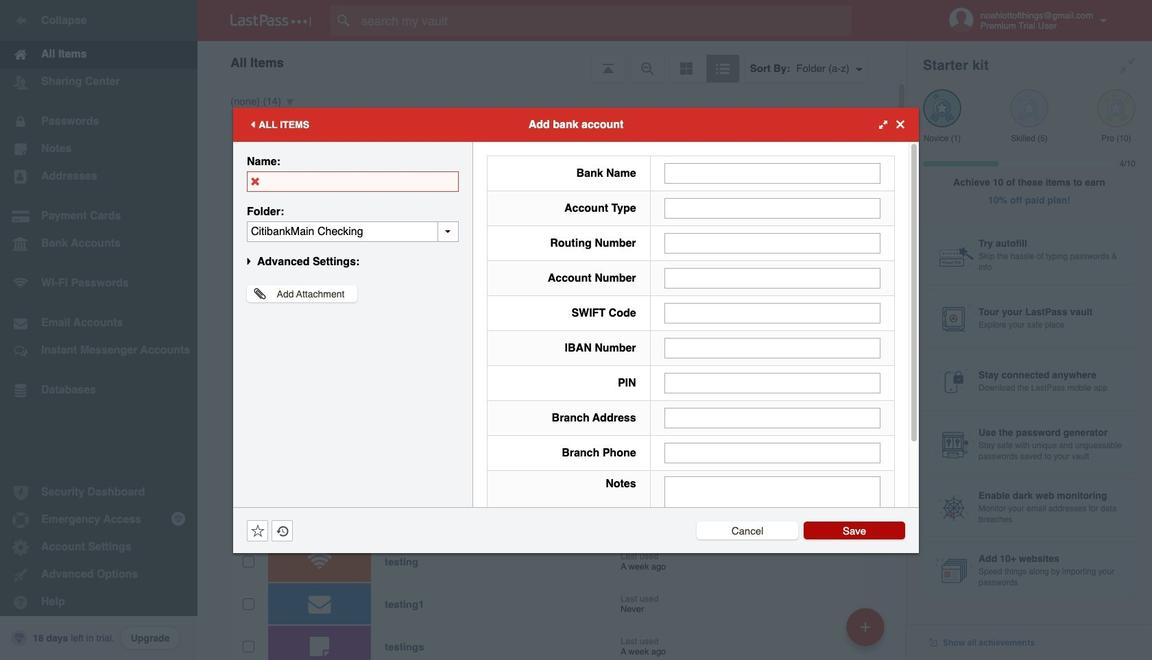 Task type: locate. For each thing, give the bounding box(es) containing it.
search my vault text field
[[331, 5, 879, 36]]

dialog
[[233, 107, 919, 570]]

vault options navigation
[[198, 41, 907, 82]]

new item navigation
[[842, 604, 893, 661]]

None text field
[[247, 221, 459, 242], [664, 233, 881, 253], [664, 303, 881, 323], [664, 338, 881, 358], [664, 373, 881, 393], [664, 443, 881, 463], [247, 221, 459, 242], [664, 233, 881, 253], [664, 303, 881, 323], [664, 338, 881, 358], [664, 373, 881, 393], [664, 443, 881, 463]]

None text field
[[664, 163, 881, 184], [247, 171, 459, 192], [664, 198, 881, 218], [664, 268, 881, 288], [664, 408, 881, 428], [664, 476, 881, 561], [664, 163, 881, 184], [247, 171, 459, 192], [664, 198, 881, 218], [664, 268, 881, 288], [664, 408, 881, 428], [664, 476, 881, 561]]



Task type: describe. For each thing, give the bounding box(es) containing it.
lastpass image
[[230, 14, 311, 27]]

main navigation navigation
[[0, 0, 198, 661]]

new item image
[[861, 623, 871, 632]]

Search search field
[[331, 5, 879, 36]]



